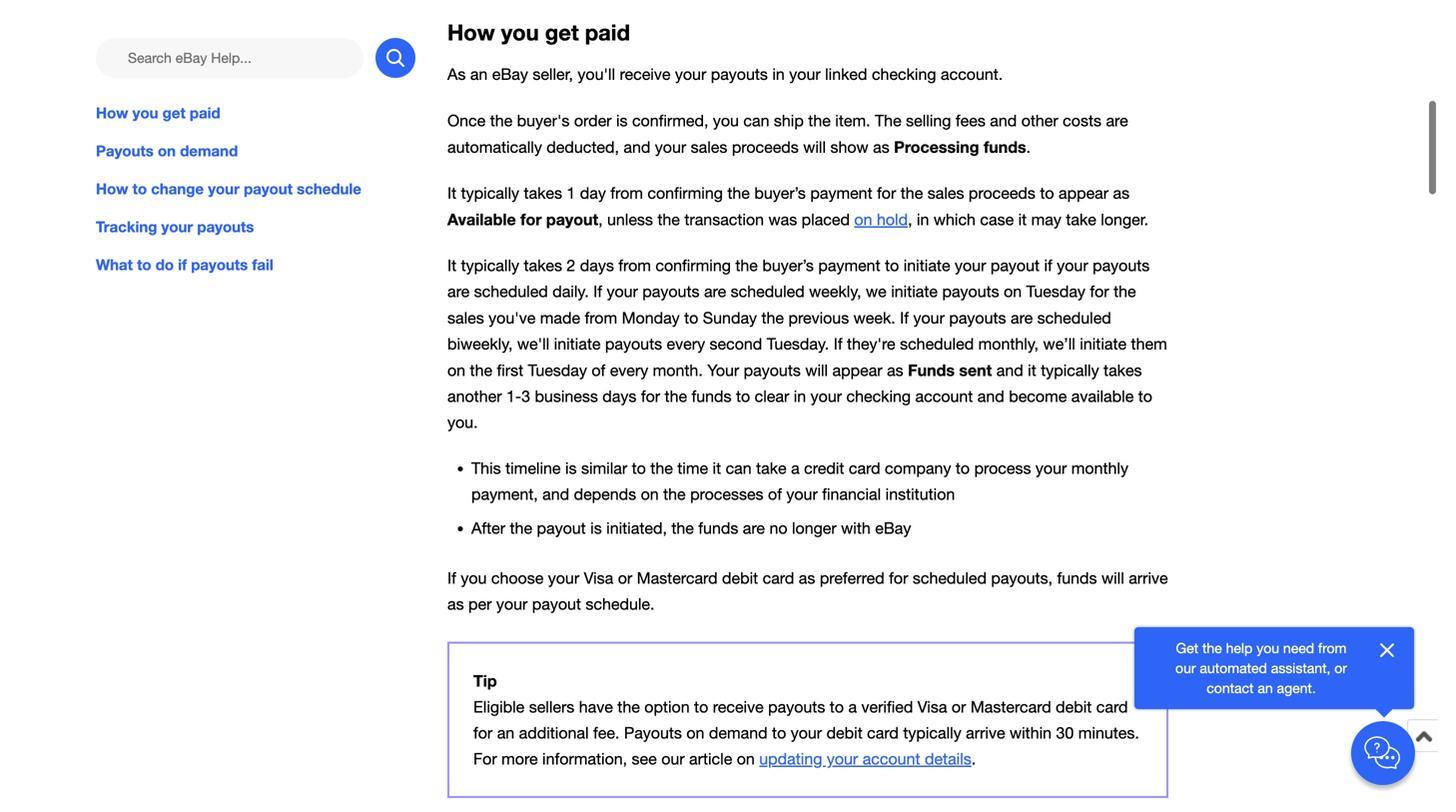 Task type: describe. For each thing, give the bounding box(es) containing it.
1 horizontal spatial is
[[591, 519, 602, 538]]

sales inside it typically takes 1 day from confirming the buyer's payment for the sales proceeds to appear as available for payout , unless the transaction was placed on hold , in which case it may take longer.
[[928, 184, 964, 202]]

the right after
[[510, 519, 533, 538]]

mastercard inside the tip eligible sellers have the option to receive payouts to a verified visa or mastercard debit card for an additional fee. payouts on demand to your debit card typically arrive within 30 minutes. for more information, see our article on
[[971, 698, 1052, 716]]

month.
[[653, 361, 703, 380]]

an inside the get the help you need from our automated assistant, or contact an agent.
[[1258, 680, 1273, 696]]

timeline
[[506, 459, 561, 478]]

typically inside and it typically takes another 1-3 business days for the funds to clear in your checking account and become available to you.
[[1041, 361, 1099, 380]]

agent.
[[1277, 680, 1316, 696]]

demand inside payouts on demand link
[[180, 142, 238, 160]]

updating your account details link
[[759, 750, 972, 768]]

initiate down which
[[904, 256, 951, 275]]

payouts on demand
[[96, 142, 238, 160]]

or inside the get the help you need from our automated assistant, or contact an agent.
[[1335, 660, 1348, 676]]

they're
[[847, 335, 896, 353]]

your down credit at the bottom of page
[[787, 485, 818, 504]]

initiate right we'll
[[1080, 335, 1127, 353]]

2
[[567, 256, 576, 275]]

mastercard inside if you choose your visa or mastercard debit card as preferred for scheduled payouts, funds will arrive as per your payout schedule.
[[637, 569, 718, 588]]

on up change
[[158, 142, 176, 160]]

to left clear
[[736, 387, 750, 406]]

as left per
[[448, 595, 464, 614]]

1 horizontal spatial ebay
[[875, 519, 911, 538]]

the down time
[[663, 485, 686, 504]]

can inside this timeline is similar to the time it can take a credit card company to process your monthly payment, and depends on the processes of your financial institution
[[726, 459, 752, 478]]

on right 'article' on the bottom
[[737, 750, 755, 768]]

was
[[769, 210, 797, 229]]

show
[[831, 138, 869, 156]]

on up "monthly,"
[[1004, 282, 1022, 301]]

time
[[678, 459, 708, 478]]

to right available
[[1139, 387, 1153, 406]]

and down sent
[[978, 387, 1005, 406]]

0 horizontal spatial receive
[[620, 65, 671, 84]]

payouts on demand link
[[96, 140, 416, 162]]

payment,
[[472, 485, 538, 504]]

verified
[[862, 698, 913, 716]]

initiate right we
[[891, 282, 938, 301]]

card inside if you choose your visa or mastercard debit card as preferred for scheduled payouts, funds will arrive as per your payout schedule.
[[763, 569, 795, 588]]

Search eBay Help... text field
[[96, 38, 364, 78]]

the up them
[[1114, 282, 1136, 301]]

for up on hold link at the right top of page
[[877, 184, 896, 202]]

details
[[925, 750, 972, 768]]

arrive inside if you choose your visa or mastercard debit card as preferred for scheduled payouts, funds will arrive as per your payout schedule.
[[1129, 569, 1168, 588]]

0 vertical spatial tuesday
[[1027, 282, 1086, 301]]

2 , from the left
[[908, 210, 913, 229]]

daily.
[[553, 282, 589, 301]]

the up transaction at the top of the page
[[728, 184, 750, 202]]

for inside if you choose your visa or mastercard debit card as preferred for scheduled payouts, funds will arrive as per your payout schedule.
[[889, 569, 908, 588]]

we
[[866, 282, 887, 301]]

visa inside if you choose your visa or mastercard debit card as preferred for scheduled payouts, funds will arrive as per your payout schedule.
[[584, 569, 614, 588]]

in inside it typically takes 1 day from confirming the buyer's payment for the sales proceeds to appear as available for payout , unless the transaction was placed on hold , in which case it may take longer.
[[917, 210, 929, 229]]

buyer's for payout
[[755, 184, 806, 202]]

scheduled inside if you choose your visa or mastercard debit card as preferred for scheduled payouts, funds will arrive as per your payout schedule.
[[913, 569, 987, 588]]

initiate down made
[[554, 335, 601, 353]]

your left 'linked'
[[789, 65, 821, 84]]

from down daily.
[[585, 308, 618, 327]]

card up minutes.
[[1097, 698, 1128, 716]]

our inside the tip eligible sellers have the option to receive payouts to a verified visa or mastercard debit card for an additional fee. payouts on demand to your debit card typically arrive within 30 minutes. for more information, see our article on
[[662, 750, 685, 768]]

second
[[710, 335, 762, 353]]

updating your account details .
[[759, 750, 976, 768]]

credit
[[804, 459, 845, 478]]

if down "previous"
[[834, 335, 843, 353]]

it inside this timeline is similar to the time it can take a credit card company to process your monthly payment, and depends on the processes of your financial institution
[[713, 459, 721, 478]]

and down the confirmed,
[[624, 138, 651, 156]]

fail
[[252, 256, 273, 274]]

visa inside the tip eligible sellers have the option to receive payouts to a verified visa or mastercard debit card for an additional fee. payouts on demand to your debit card typically arrive within 30 minutes. for more information, see our article on
[[918, 698, 947, 716]]

your down choose
[[496, 595, 528, 614]]

typically inside it typically takes 1 day from confirming the buyer's payment for the sales proceeds to appear as available for payout , unless the transaction was placed on hold , in which case it may take longer.
[[461, 184, 519, 202]]

business
[[535, 387, 598, 406]]

scheduled up funds
[[900, 335, 974, 353]]

first
[[497, 361, 524, 380]]

checking inside and it typically takes another 1-3 business days for the funds to clear in your checking account and become available to you.
[[847, 387, 911, 406]]

funds down processes
[[699, 519, 739, 538]]

payout inside it typically takes 2 days from confirming the buyer's payment to initiate your payout if your payouts are scheduled daily. if your payouts are scheduled weekly, we initiate payouts on tuesday for the sales you've made from monday to sunday the previous week. if your payouts are scheduled biweekly, we'll initiate payouts every second tuesday. if they're scheduled monthly, we'll initiate them on the first tuesday of every month. your payouts will appear as
[[991, 256, 1040, 275]]

of inside it typically takes 2 days from confirming the buyer's payment to initiate your payout if your payouts are scheduled daily. if your payouts are scheduled weekly, we initiate payouts on tuesday for the sales you've made from monday to sunday the previous week. if your payouts are scheduled biweekly, we'll initiate payouts every second tuesday. if they're scheduled monthly, we'll initiate them on the first tuesday of every month. your payouts will appear as
[[592, 361, 606, 380]]

1 if from the left
[[178, 256, 187, 274]]

to left process
[[956, 459, 970, 478]]

can inside once the buyer's order is confirmed, you can ship the item. the selling fees and other costs are automatically deducted, and your sales proceeds will show as
[[744, 111, 770, 130]]

0 vertical spatial payouts
[[96, 142, 154, 160]]

become
[[1009, 387, 1067, 406]]

card inside this timeline is similar to the time it can take a credit card company to process your monthly payment, and depends on the processes of your financial institution
[[849, 459, 881, 478]]

the inside the tip eligible sellers have the option to receive payouts to a verified visa or mastercard debit card for an additional fee. payouts on demand to your debit card typically arrive within 30 minutes. for more information, see our article on
[[618, 698, 640, 716]]

processing funds .
[[894, 137, 1031, 156]]

the up tuesday. at the right top of the page
[[762, 308, 784, 327]]

on hold link
[[855, 210, 908, 229]]

if you choose your visa or mastercard debit card as preferred for scheduled payouts, funds will arrive as per your payout schedule.
[[448, 569, 1168, 614]]

it typically takes 2 days from confirming the buyer's payment to initiate your payout if your payouts are scheduled daily. if your payouts are scheduled weekly, we initiate payouts on tuesday for the sales you've made from monday to sunday the previous week. if your payouts are scheduled biweekly, we'll initiate payouts every second tuesday. if they're scheduled monthly, we'll initiate them on the first tuesday of every month. your payouts will appear as
[[448, 256, 1168, 380]]

it typically takes 1 day from confirming the buyer's payment for the sales proceeds to appear as available for payout , unless the transaction was placed on hold , in which case it may take longer.
[[448, 184, 1149, 229]]

sales inside once the buyer's order is confirmed, you can ship the item. the selling fees and other costs are automatically deducted, and your sales proceeds will show as
[[691, 138, 728, 156]]

the right unless
[[658, 210, 680, 229]]

the inside and it typically takes another 1-3 business days for the funds to clear in your checking account and become available to you.
[[665, 387, 687, 406]]

may
[[1032, 210, 1062, 229]]

. inside processing funds .
[[1027, 138, 1031, 156]]

monday
[[622, 308, 680, 327]]

costs
[[1063, 111, 1102, 130]]

if inside it typically takes 2 days from confirming the buyer's payment to initiate your payout if your payouts are scheduled daily. if your payouts are scheduled weekly, we initiate payouts on tuesday for the sales you've made from monday to sunday the previous week. if your payouts are scheduled biweekly, we'll initiate payouts every second tuesday. if they're scheduled monthly, we'll initiate them on the first tuesday of every month. your payouts will appear as
[[1044, 256, 1053, 275]]

information,
[[542, 750, 627, 768]]

0 vertical spatial an
[[470, 65, 488, 84]]

longer
[[792, 519, 837, 538]]

longer.
[[1101, 210, 1149, 229]]

sellers
[[529, 698, 575, 716]]

get inside how you get paid link
[[163, 104, 186, 122]]

to up updating
[[772, 724, 786, 742]]

preferred
[[820, 569, 885, 588]]

1 vertical spatial how you get paid
[[96, 104, 220, 122]]

the inside the get the help you need from our automated assistant, or contact an agent.
[[1203, 640, 1222, 656]]

initiated,
[[607, 519, 667, 538]]

the right ship
[[808, 111, 831, 130]]

schedule.
[[586, 595, 655, 614]]

hold
[[877, 210, 908, 229]]

your up monday
[[607, 282, 638, 301]]

is inside this timeline is similar to the time it can take a credit card company to process your monthly payment, and depends on the processes of your financial institution
[[565, 459, 577, 478]]

proceeds inside once the buyer's order is confirmed, you can ship the item. the selling fees and other costs are automatically deducted, and your sales proceeds will show as
[[732, 138, 799, 156]]

how for how you get paid link
[[96, 104, 128, 122]]

your down which
[[955, 256, 986, 275]]

1 horizontal spatial debit
[[827, 724, 863, 742]]

the up hold
[[901, 184, 923, 202]]

receive inside the tip eligible sellers have the option to receive payouts to a verified visa or mastercard debit card for an additional fee. payouts on demand to your debit card typically arrive within 30 minutes. for more information, see our article on
[[713, 698, 764, 716]]

once
[[448, 111, 486, 130]]

fees
[[956, 111, 986, 130]]

get the help you need from our automated assistant, or contact an agent. tooltip
[[1167, 638, 1357, 698]]

are left no
[[743, 519, 765, 538]]

the down transaction at the top of the page
[[736, 256, 758, 275]]

your down change
[[161, 218, 193, 236]]

previous
[[789, 308, 849, 327]]

appear inside it typically takes 1 day from confirming the buyer's payment for the sales proceeds to appear as available for payout , unless the transaction was placed on hold , in which case it may take longer.
[[1059, 184, 1109, 202]]

your inside and it typically takes another 1-3 business days for the funds to clear in your checking account and become available to you.
[[811, 387, 842, 406]]

takes for for
[[524, 184, 562, 202]]

your down may
[[1057, 256, 1089, 275]]

you've
[[489, 308, 536, 327]]

schedule
[[297, 180, 361, 198]]

1 vertical spatial account
[[863, 750, 921, 768]]

you up payouts on demand
[[133, 104, 158, 122]]

your right choose
[[548, 569, 580, 588]]

and right fees
[[990, 111, 1017, 130]]

processes
[[690, 485, 764, 504]]

debit inside if you choose your visa or mastercard debit card as preferred for scheduled payouts, funds will arrive as per your payout schedule.
[[722, 569, 758, 588]]

0 vertical spatial in
[[773, 65, 785, 84]]

typically inside it typically takes 2 days from confirming the buyer's payment to initiate your payout if your payouts are scheduled daily. if your payouts are scheduled weekly, we initiate payouts on tuesday for the sales you've made from monday to sunday the previous week. if your payouts are scheduled biweekly, we'll initiate payouts every second tuesday. if they're scheduled monthly, we'll initiate them on the first tuesday of every month. your payouts will appear as
[[461, 256, 519, 275]]

placed
[[802, 210, 850, 229]]

to right option
[[694, 698, 709, 716]]

2 horizontal spatial debit
[[1056, 698, 1092, 716]]

article
[[689, 750, 733, 768]]

are up "monthly,"
[[1011, 308, 1033, 327]]

it inside it typically takes 1 day from confirming the buyer's payment for the sales proceeds to appear as available for payout , unless the transaction was placed on hold , in which case it may take longer.
[[1019, 210, 1027, 229]]

company
[[885, 459, 951, 478]]

how to change your payout schedule link
[[96, 178, 416, 200]]

tracking
[[96, 218, 157, 236]]

1
[[567, 184, 576, 202]]

tuesday.
[[767, 335, 829, 353]]

0 vertical spatial checking
[[872, 65, 937, 84]]

with
[[841, 519, 871, 538]]

you inside if you choose your visa or mastercard debit card as preferred for scheduled payouts, funds will arrive as per your payout schedule.
[[461, 569, 487, 588]]

your right change
[[208, 180, 240, 198]]

payouts,
[[991, 569, 1053, 588]]

institution
[[886, 485, 955, 504]]

tracking your payouts
[[96, 218, 254, 236]]

the down 'biweekly,'
[[470, 361, 493, 380]]

more
[[502, 750, 538, 768]]

processing
[[894, 137, 979, 156]]

you.
[[448, 413, 478, 432]]

funds down fees
[[984, 137, 1027, 156]]

need
[[1284, 640, 1315, 656]]

deducted,
[[547, 138, 619, 156]]

card down verified
[[867, 724, 899, 742]]

see
[[632, 750, 657, 768]]

ship
[[774, 111, 804, 130]]

biweekly,
[[448, 335, 513, 353]]

your up funds
[[914, 308, 945, 327]]

have
[[579, 698, 613, 716]]

days inside and it typically takes another 1-3 business days for the funds to clear in your checking account and become available to you.
[[603, 387, 637, 406]]

monthly,
[[979, 335, 1039, 353]]

if right week.
[[900, 308, 909, 327]]

as left preferred
[[799, 569, 816, 588]]

the left time
[[651, 459, 673, 478]]

you inside once the buyer's order is confirmed, you can ship the item. the selling fees and other costs are automatically deducted, and your sales proceeds will show as
[[713, 111, 739, 130]]

per
[[469, 595, 492, 614]]

to up we
[[885, 256, 899, 275]]

once the buyer's order is confirmed, you can ship the item. the selling fees and other costs are automatically deducted, and your sales proceeds will show as
[[448, 111, 1129, 156]]

assistant,
[[1271, 660, 1331, 676]]

other
[[1022, 111, 1059, 130]]

transaction
[[685, 210, 764, 229]]

what to do if payouts fail
[[96, 256, 273, 274]]

are up sunday
[[704, 282, 726, 301]]

on up "another"
[[448, 361, 466, 380]]

your right process
[[1036, 459, 1067, 478]]

as an ebay seller, you'll receive your payouts in your linked checking account.
[[448, 65, 1003, 84]]

how you get paid link
[[96, 102, 416, 124]]

0 horizontal spatial .
[[972, 750, 976, 768]]

option
[[645, 698, 690, 716]]

the right initiated, on the left bottom of the page
[[672, 519, 694, 538]]

scheduled up sunday
[[731, 282, 805, 301]]

to left sunday
[[684, 308, 699, 327]]

as inside it typically takes 2 days from confirming the buyer's payment to initiate your payout if your payouts are scheduled daily. if your payouts are scheduled weekly, we initiate payouts on tuesday for the sales you've made from monday to sunday the previous week. if your payouts are scheduled biweekly, we'll initiate payouts every second tuesday. if they're scheduled monthly, we'll initiate them on the first tuesday of every month. your payouts will appear as
[[887, 361, 904, 380]]



Task type: locate. For each thing, give the bounding box(es) containing it.
payment inside it typically takes 2 days from confirming the buyer's payment to initiate your payout if your payouts are scheduled daily. if your payouts are scheduled weekly, we initiate payouts on tuesday for the sales you've made from monday to sunday the previous week. if your payouts are scheduled biweekly, we'll initiate payouts every second tuesday. if they're scheduled monthly, we'll initiate them on the first tuesday of every month. your payouts will appear as
[[819, 256, 881, 275]]

the up automatically
[[490, 111, 513, 130]]

on up 'article' on the bottom
[[687, 724, 705, 742]]

1 vertical spatial demand
[[709, 724, 768, 742]]

typically up details
[[903, 724, 962, 742]]

tip
[[474, 671, 497, 690]]

2 if from the left
[[1044, 256, 1053, 275]]

0 horizontal spatial arrive
[[966, 724, 1006, 742]]

after
[[472, 519, 506, 538]]

receive up 'article' on the bottom
[[713, 698, 764, 716]]

typically down available
[[461, 256, 519, 275]]

of inside this timeline is similar to the time it can take a credit card company to process your monthly payment, and depends on the processes of your financial institution
[[768, 485, 782, 504]]

takes inside it typically takes 2 days from confirming the buyer's payment to initiate your payout if your payouts are scheduled daily. if your payouts are scheduled weekly, we initiate payouts on tuesday for the sales you've made from monday to sunday the previous week. if your payouts are scheduled biweekly, we'll initiate payouts every second tuesday. if they're scheduled monthly, we'll initiate them on the first tuesday of every month. your payouts will appear as
[[524, 256, 562, 275]]

of up no
[[768, 485, 782, 504]]

1 vertical spatial days
[[603, 387, 637, 406]]

0 vertical spatial ebay
[[492, 65, 528, 84]]

2 vertical spatial how
[[96, 180, 128, 198]]

will inside once the buyer's order is confirmed, you can ship the item. the selling fees and other costs are automatically deducted, and your sales proceeds will show as
[[803, 138, 826, 156]]

2 vertical spatial it
[[713, 459, 721, 478]]

to inside how to change your payout schedule link
[[133, 180, 147, 198]]

3
[[522, 387, 530, 406]]

1 horizontal spatial if
[[1044, 256, 1053, 275]]

it up become
[[1028, 361, 1037, 380]]

confirming for daily.
[[656, 256, 731, 275]]

1 vertical spatial receive
[[713, 698, 764, 716]]

and down "monthly,"
[[997, 361, 1024, 380]]

process
[[975, 459, 1031, 478]]

0 vertical spatial appear
[[1059, 184, 1109, 202]]

monthly
[[1072, 459, 1129, 478]]

checking
[[872, 65, 937, 84], [847, 387, 911, 406]]

takes inside and it typically takes another 1-3 business days for the funds to clear in your checking account and become available to you.
[[1104, 361, 1142, 380]]

account inside and it typically takes another 1-3 business days for the funds to clear in your checking account and become available to you.
[[916, 387, 973, 406]]

contact
[[1207, 680, 1254, 696]]

automated
[[1200, 660, 1268, 676]]

this
[[472, 459, 501, 478]]

from for it typically takes 1 day from confirming the buyer's payment for the sales proceeds to appear as available for payout , unless the transaction was placed on hold , in which case it may take longer.
[[611, 184, 643, 202]]

1 horizontal spatial tuesday
[[1027, 282, 1086, 301]]

to inside it typically takes 1 day from confirming the buyer's payment for the sales proceeds to appear as available for payout , unless the transaction was placed on hold , in which case it may take longer.
[[1040, 184, 1054, 202]]

will inside if you choose your visa or mastercard debit card as preferred for scheduled payouts, funds will arrive as per your payout schedule.
[[1102, 569, 1125, 588]]

you
[[501, 19, 539, 45], [133, 104, 158, 122], [713, 111, 739, 130], [461, 569, 487, 588], [1257, 640, 1280, 656]]

a for tip
[[849, 698, 857, 716]]

ebay right with at the bottom of page
[[875, 519, 911, 538]]

on inside it typically takes 1 day from confirming the buyer's payment for the sales proceeds to appear as available for payout , unless the transaction was placed on hold , in which case it may take longer.
[[855, 210, 873, 229]]

payouts inside the tip eligible sellers have the option to receive payouts to a verified visa or mastercard debit card for an additional fee. payouts on demand to your debit card typically arrive within 30 minutes. for more information, see our article on
[[768, 698, 825, 716]]

1 vertical spatial proceeds
[[969, 184, 1036, 202]]

0 vertical spatial how
[[448, 19, 495, 45]]

from inside the get the help you need from our automated assistant, or contact an agent.
[[1319, 640, 1347, 656]]

help
[[1226, 640, 1253, 656]]

confirmed,
[[632, 111, 709, 130]]

confirming inside it typically takes 1 day from confirming the buyer's payment for the sales proceeds to appear as available for payout , unless the transaction was placed on hold , in which case it may take longer.
[[648, 184, 723, 202]]

appear down they're
[[833, 361, 883, 380]]

funds inside and it typically takes another 1-3 business days for the funds to clear in your checking account and become available to you.
[[692, 387, 732, 406]]

payouts inside the tip eligible sellers have the option to receive payouts to a verified visa or mastercard debit card for an additional fee. payouts on demand to your debit card typically arrive within 30 minutes. for more information, see our article on
[[624, 724, 682, 742]]

, down day
[[598, 210, 603, 229]]

0 vertical spatial takes
[[524, 184, 562, 202]]

0 vertical spatial or
[[618, 569, 633, 588]]

2 horizontal spatial sales
[[928, 184, 964, 202]]

case
[[980, 210, 1014, 229]]

1 , from the left
[[598, 210, 603, 229]]

1 vertical spatial or
[[1335, 660, 1348, 676]]

take inside this timeline is similar to the time it can take a credit card company to process your monthly payment, and depends on the processes of your financial institution
[[756, 459, 787, 478]]

1 horizontal spatial take
[[1066, 210, 1097, 229]]

buyer's for daily.
[[763, 256, 814, 275]]

on up initiated, on the left bottom of the page
[[641, 485, 659, 504]]

0 horizontal spatial sales
[[448, 308, 484, 327]]

for inside and it typically takes another 1-3 business days for the funds to clear in your checking account and become available to you.
[[641, 387, 660, 406]]

confirming inside it typically takes 2 days from confirming the buyer's payment to initiate your payout if your payouts are scheduled daily. if your payouts are scheduled weekly, we initiate payouts on tuesday for the sales you've made from monday to sunday the previous week. if your payouts are scheduled biweekly, we'll initiate payouts every second tuesday. if they're scheduled monthly, we'll initiate them on the first tuesday of every month. your payouts will appear as
[[656, 256, 731, 275]]

typically inside the tip eligible sellers have the option to receive payouts to a verified visa or mastercard debit card for an additional fee. payouts on demand to your debit card typically arrive within 30 minutes. for more information, see our article on
[[903, 724, 962, 742]]

1 vertical spatial ebay
[[875, 519, 911, 538]]

debit up updating your account details link
[[827, 724, 863, 742]]

on left hold
[[855, 210, 873, 229]]

fee.
[[593, 724, 620, 742]]

payout inside it typically takes 1 day from confirming the buyer's payment for the sales proceeds to appear as available for payout , unless the transaction was placed on hold , in which case it may take longer.
[[546, 210, 598, 229]]

your inside the tip eligible sellers have the option to receive payouts to a verified visa or mastercard debit card for an additional fee. payouts on demand to your debit card typically arrive within 30 minutes. for more information, see our article on
[[791, 724, 822, 742]]

if inside if you choose your visa or mastercard debit card as preferred for scheduled payouts, funds will arrive as per your payout schedule.
[[448, 569, 456, 588]]

takes up available
[[1104, 361, 1142, 380]]

1 horizontal spatial .
[[1027, 138, 1031, 156]]

payment up the placed
[[811, 184, 873, 202]]

payout down case
[[991, 256, 1040, 275]]

0 vertical spatial how you get paid
[[448, 19, 630, 45]]

if
[[594, 282, 602, 301], [900, 308, 909, 327], [834, 335, 843, 353], [448, 569, 456, 588]]

0 horizontal spatial appear
[[833, 361, 883, 380]]

days inside it typically takes 2 days from confirming the buyer's payment to initiate your payout if your payouts are scheduled daily. if your payouts are scheduled weekly, we initiate payouts on tuesday for the sales you've made from monday to sunday the previous week. if your payouts are scheduled biweekly, we'll initiate payouts every second tuesday. if they're scheduled monthly, we'll initiate them on the first tuesday of every month. your payouts will appear as
[[580, 256, 614, 275]]

your right clear
[[811, 387, 842, 406]]

typically
[[461, 184, 519, 202], [461, 256, 519, 275], [1041, 361, 1099, 380], [903, 724, 962, 742]]

linked
[[825, 65, 868, 84]]

available
[[1072, 387, 1134, 406]]

sales
[[691, 138, 728, 156], [928, 184, 964, 202], [448, 308, 484, 327]]

1 vertical spatial paid
[[190, 104, 220, 122]]

1 vertical spatial payouts
[[624, 724, 682, 742]]

0 vertical spatial buyer's
[[755, 184, 806, 202]]

2 vertical spatial or
[[952, 698, 966, 716]]

payment for payout
[[811, 184, 873, 202]]

0 horizontal spatial is
[[565, 459, 577, 478]]

you up 'seller,'
[[501, 19, 539, 45]]

for inside the tip eligible sellers have the option to receive payouts to a verified visa or mastercard debit card for an additional fee. payouts on demand to your debit card typically arrive within 30 minutes. for more information, see our article on
[[474, 724, 493, 742]]

in right hold
[[917, 210, 929, 229]]

will right payouts,
[[1102, 569, 1125, 588]]

how inside how to change your payout schedule link
[[96, 180, 128, 198]]

0 horizontal spatial mastercard
[[637, 569, 718, 588]]

buyer's inside it typically takes 2 days from confirming the buyer's payment to initiate your payout if your payouts are scheduled daily. if your payouts are scheduled weekly, we initiate payouts on tuesday for the sales you've made from monday to sunday the previous week. if your payouts are scheduled biweekly, we'll initiate payouts every second tuesday. if they're scheduled monthly, we'll initiate them on the first tuesday of every month. your payouts will appear as
[[763, 256, 814, 275]]

takes inside it typically takes 1 day from confirming the buyer's payment for the sales proceeds to appear as available for payout , unless the transaction was placed on hold , in which case it may take longer.
[[524, 184, 562, 202]]

1 vertical spatial of
[[768, 485, 782, 504]]

0 vertical spatial it
[[1019, 210, 1027, 229]]

what
[[96, 256, 133, 274]]

in inside and it typically takes another 1-3 business days for the funds to clear in your checking account and become available to you.
[[794, 387, 806, 406]]

to right similar
[[632, 459, 646, 478]]

0 vertical spatial sales
[[691, 138, 728, 156]]

0 horizontal spatial visa
[[584, 569, 614, 588]]

available
[[448, 210, 516, 229]]

1 vertical spatial every
[[610, 361, 649, 380]]

1 vertical spatial mastercard
[[971, 698, 1052, 716]]

1 vertical spatial it
[[1028, 361, 1037, 380]]

an inside the tip eligible sellers have the option to receive payouts to a verified visa or mastercard debit card for an additional fee. payouts on demand to your debit card typically arrive within 30 minutes. for more information, see our article on
[[497, 724, 515, 742]]

0 horizontal spatial get
[[163, 104, 186, 122]]

it inside and it typically takes another 1-3 business days for the funds to clear in your checking account and become available to you.
[[1028, 361, 1037, 380]]

0 horizontal spatial or
[[618, 569, 633, 588]]

2 it from the top
[[448, 256, 457, 275]]

after the payout is initiated, the funds are no longer with ebay
[[472, 519, 911, 538]]

and inside this timeline is similar to the time it can take a credit card company to process your monthly payment, and depends on the processes of your financial institution
[[543, 485, 570, 504]]

confirming down transaction at the top of the page
[[656, 256, 731, 275]]

it
[[1019, 210, 1027, 229], [1028, 361, 1037, 380], [713, 459, 721, 478]]

days
[[580, 256, 614, 275], [603, 387, 637, 406]]

for
[[877, 184, 896, 202], [521, 210, 542, 229], [1090, 282, 1109, 301], [641, 387, 660, 406], [889, 569, 908, 588], [474, 724, 493, 742]]

1 horizontal spatial every
[[667, 335, 705, 353]]

to left change
[[133, 180, 147, 198]]

automatically
[[448, 138, 542, 156]]

the right get
[[1203, 640, 1222, 656]]

are right costs
[[1106, 111, 1129, 130]]

1 horizontal spatial get
[[545, 19, 579, 45]]

1 vertical spatial it
[[448, 256, 457, 275]]

appear inside it typically takes 2 days from confirming the buyer's payment to initiate your payout if your payouts are scheduled daily. if your payouts are scheduled weekly, we initiate payouts on tuesday for the sales you've made from monday to sunday the previous week. if your payouts are scheduled biweekly, we'll initiate payouts every second tuesday. if they're scheduled monthly, we'll initiate them on the first tuesday of every month. your payouts will appear as
[[833, 361, 883, 380]]

0 horizontal spatial every
[[610, 361, 649, 380]]

1 it from the top
[[448, 184, 457, 202]]

0 vertical spatial paid
[[585, 19, 630, 45]]

as down they're
[[887, 361, 904, 380]]

takes for scheduled
[[524, 256, 562, 275]]

can left ship
[[744, 111, 770, 130]]

funds sent
[[908, 361, 992, 380]]

how you get paid up 'seller,'
[[448, 19, 630, 45]]

sent
[[959, 361, 992, 380]]

account
[[916, 387, 973, 406], [863, 750, 921, 768]]

payout inside if you choose your visa or mastercard debit card as preferred for scheduled payouts, funds will arrive as per your payout schedule.
[[532, 595, 581, 614]]

is inside once the buyer's order is confirmed, you can ship the item. the selling fees and other costs are automatically deducted, and your sales proceeds will show as
[[616, 111, 628, 130]]

tip eligible sellers have the option to receive payouts to a verified visa or mastercard debit card for an additional fee. payouts on demand to your debit card typically arrive within 30 minutes. for more information, see our article on
[[474, 671, 1140, 768]]

as inside it typically takes 1 day from confirming the buyer's payment for the sales proceeds to appear as available for payout , unless the transaction was placed on hold , in which case it may take longer.
[[1113, 184, 1130, 202]]

days right the 2
[[580, 256, 614, 275]]

additional
[[519, 724, 589, 742]]

from down unless
[[619, 256, 651, 275]]

1 horizontal spatial or
[[952, 698, 966, 716]]

0 vertical spatial our
[[1176, 660, 1196, 676]]

0 vertical spatial it
[[448, 184, 457, 202]]

it left may
[[1019, 210, 1027, 229]]

the right have
[[618, 698, 640, 716]]

2 horizontal spatial it
[[1028, 361, 1037, 380]]

or inside the tip eligible sellers have the option to receive payouts to a verified visa or mastercard debit card for an additional fee. payouts on demand to your debit card typically arrive within 30 minutes. for more information, see our article on
[[952, 698, 966, 716]]

0 vertical spatial arrive
[[1129, 569, 1168, 588]]

1 horizontal spatial paid
[[585, 19, 630, 45]]

1 vertical spatial tuesday
[[528, 361, 587, 380]]

financial
[[822, 485, 881, 504]]

0 horizontal spatial debit
[[722, 569, 758, 588]]

1-
[[506, 387, 522, 406]]

similar
[[581, 459, 628, 478]]

a inside this timeline is similar to the time it can take a credit card company to process your monthly payment, and depends on the processes of your financial institution
[[791, 459, 800, 478]]

0 horizontal spatial if
[[178, 256, 187, 274]]

0 vertical spatial take
[[1066, 210, 1097, 229]]

made
[[540, 308, 580, 327]]

1 vertical spatial our
[[662, 750, 685, 768]]

payout down 'depends'
[[537, 519, 586, 538]]

account down funds sent
[[916, 387, 973, 406]]

on
[[158, 142, 176, 160], [855, 210, 873, 229], [1004, 282, 1022, 301], [448, 361, 466, 380], [641, 485, 659, 504], [687, 724, 705, 742], [737, 750, 755, 768]]

tuesday up business at the left top of page
[[528, 361, 587, 380]]

0 horizontal spatial in
[[773, 65, 785, 84]]

it for are
[[448, 256, 457, 275]]

0 vertical spatial proceeds
[[732, 138, 799, 156]]

this timeline is similar to the time it can take a credit card company to process your monthly payment, and depends on the processes of your financial institution
[[472, 459, 1129, 504]]

0 vertical spatial of
[[592, 361, 606, 380]]

take up processes
[[756, 459, 787, 478]]

1 vertical spatial checking
[[847, 387, 911, 406]]

it inside it typically takes 2 days from confirming the buyer's payment to initiate your payout if your payouts are scheduled daily. if your payouts are scheduled weekly, we initiate payouts on tuesday for the sales you've made from monday to sunday the previous week. if your payouts are scheduled biweekly, we'll initiate payouts every second tuesday. if they're scheduled monthly, we'll initiate them on the first tuesday of every month. your payouts will appear as
[[448, 256, 457, 275]]

sales down the confirmed,
[[691, 138, 728, 156]]

your up the confirmed,
[[675, 65, 707, 84]]

0 vertical spatial every
[[667, 335, 705, 353]]

it for available
[[448, 184, 457, 202]]

do
[[156, 256, 174, 274]]

1 horizontal spatial ,
[[908, 210, 913, 229]]

to left verified
[[830, 698, 844, 716]]

a
[[791, 459, 800, 478], [849, 698, 857, 716]]

2 vertical spatial in
[[794, 387, 806, 406]]

1 vertical spatial will
[[805, 361, 828, 380]]

1 vertical spatial get
[[163, 104, 186, 122]]

your inside once the buyer's order is confirmed, you can ship the item. the selling fees and other costs are automatically deducted, and your sales proceeds will show as
[[655, 138, 686, 156]]

to
[[133, 180, 147, 198], [1040, 184, 1054, 202], [137, 256, 151, 274], [885, 256, 899, 275], [684, 308, 699, 327], [736, 387, 750, 406], [1139, 387, 1153, 406], [632, 459, 646, 478], [956, 459, 970, 478], [694, 698, 709, 716], [830, 698, 844, 716], [772, 724, 786, 742]]

take right may
[[1066, 210, 1097, 229]]

account down verified
[[863, 750, 921, 768]]

typically down we'll
[[1041, 361, 1099, 380]]

2 horizontal spatial or
[[1335, 660, 1348, 676]]

1 vertical spatial can
[[726, 459, 752, 478]]

mastercard up the 'within'
[[971, 698, 1052, 716]]

get the help you need from our automated assistant, or contact an agent.
[[1176, 640, 1348, 696]]

choose
[[491, 569, 544, 588]]

for up for
[[474, 724, 493, 742]]

demand inside the tip eligible sellers have the option to receive payouts to a verified visa or mastercard debit card for an additional fee. payouts on demand to your debit card typically arrive within 30 minutes. for more information, see our article on
[[709, 724, 768, 742]]

arrive inside the tip eligible sellers have the option to receive payouts to a verified visa or mastercard debit card for an additional fee. payouts on demand to your debit card typically arrive within 30 minutes. for more information, see our article on
[[966, 724, 1006, 742]]

takes
[[524, 184, 562, 202], [524, 256, 562, 275], [1104, 361, 1142, 380]]

1 horizontal spatial demand
[[709, 724, 768, 742]]

how inside how you get paid link
[[96, 104, 128, 122]]

1 vertical spatial .
[[972, 750, 976, 768]]

selling
[[906, 111, 951, 130]]

0 horizontal spatial ,
[[598, 210, 603, 229]]

are inside once the buyer's order is confirmed, you can ship the item. the selling fees and other costs are automatically deducted, and your sales proceeds will show as
[[1106, 111, 1129, 130]]

0 horizontal spatial an
[[470, 65, 488, 84]]

buyer's inside it typically takes 1 day from confirming the buyer's payment for the sales proceeds to appear as available for payout , unless the transaction was placed on hold , in which case it may take longer.
[[755, 184, 806, 202]]

from for get the help you need from our automated assistant, or contact an agent.
[[1319, 640, 1347, 656]]

0 vertical spatial account
[[916, 387, 973, 406]]

proceeds inside it typically takes 1 day from confirming the buyer's payment for the sales proceeds to appear as available for payout , unless the transaction was placed on hold , in which case it may take longer.
[[969, 184, 1036, 202]]

0 horizontal spatial our
[[662, 750, 685, 768]]

mastercard
[[637, 569, 718, 588], [971, 698, 1052, 716]]

how for how to change your payout schedule link
[[96, 180, 128, 198]]

our inside the get the help you need from our automated assistant, or contact an agent.
[[1176, 660, 1196, 676]]

payout down payouts on demand link
[[244, 180, 293, 198]]

1 horizontal spatial in
[[794, 387, 806, 406]]

it
[[448, 184, 457, 202], [448, 256, 457, 275]]

1 vertical spatial debit
[[1056, 698, 1092, 716]]

tuesday up we'll
[[1027, 282, 1086, 301]]

paid up the you'll
[[585, 19, 630, 45]]

1 vertical spatial in
[[917, 210, 929, 229]]

1 horizontal spatial a
[[849, 698, 857, 716]]

you down the "as an ebay seller, you'll receive your payouts in your linked checking account."
[[713, 111, 739, 130]]

payment inside it typically takes 1 day from confirming the buyer's payment for the sales proceeds to appear as available for payout , unless the transaction was placed on hold , in which case it may take longer.
[[811, 184, 873, 202]]

will inside it typically takes 2 days from confirming the buyer's payment to initiate your payout if your payouts are scheduled daily. if your payouts are scheduled weekly, we initiate payouts on tuesday for the sales you've made from monday to sunday the previous week. if your payouts are scheduled biweekly, we'll initiate payouts every second tuesday. if they're scheduled monthly, we'll initiate them on the first tuesday of every month. your payouts will appear as
[[805, 361, 828, 380]]

1 vertical spatial takes
[[524, 256, 562, 275]]

it up available
[[448, 184, 457, 202]]

sunday
[[703, 308, 757, 327]]

0 vertical spatial a
[[791, 459, 800, 478]]

if right daily.
[[594, 282, 602, 301]]

for right available
[[521, 210, 542, 229]]

an
[[470, 65, 488, 84], [1258, 680, 1273, 696], [497, 724, 515, 742]]

appear up may
[[1059, 184, 1109, 202]]

payment for daily.
[[819, 256, 881, 275]]

0 horizontal spatial paid
[[190, 104, 220, 122]]

as up longer.
[[1113, 184, 1130, 202]]

an left agent.
[[1258, 680, 1273, 696]]

scheduled up 'you've'
[[474, 282, 548, 301]]

0 vertical spatial days
[[580, 256, 614, 275]]

payout down choose
[[532, 595, 581, 614]]

your right updating
[[827, 750, 858, 768]]

confirming for payout
[[648, 184, 723, 202]]

2 vertical spatial an
[[497, 724, 515, 742]]

1 vertical spatial how
[[96, 104, 128, 122]]

your down the confirmed,
[[655, 138, 686, 156]]

no
[[770, 519, 788, 538]]

within
[[1010, 724, 1052, 742]]

to inside what to do if payouts fail link
[[137, 256, 151, 274]]

you right help
[[1257, 640, 1280, 656]]

weekly,
[[809, 282, 862, 301]]

1 horizontal spatial sales
[[691, 138, 728, 156]]

0 vertical spatial visa
[[584, 569, 614, 588]]

as inside once the buyer's order is confirmed, you can ship the item. the selling fees and other costs are automatically deducted, and your sales proceeds will show as
[[873, 138, 890, 156]]

scheduled up we'll
[[1038, 308, 1112, 327]]

funds inside if you choose your visa or mastercard debit card as preferred for scheduled payouts, funds will arrive as per your payout schedule.
[[1057, 569, 1097, 588]]

0 vertical spatial is
[[616, 111, 628, 130]]

typically up available
[[461, 184, 519, 202]]

it inside it typically takes 1 day from confirming the buyer's payment for the sales proceeds to appear as available for payout , unless the transaction was placed on hold , in which case it may take longer.
[[448, 184, 457, 202]]

card down no
[[763, 569, 795, 588]]

0 horizontal spatial proceeds
[[732, 138, 799, 156]]

payout down 1
[[546, 210, 598, 229]]

as
[[873, 138, 890, 156], [1113, 184, 1130, 202], [887, 361, 904, 380], [799, 569, 816, 588], [448, 595, 464, 614]]

arrive
[[1129, 569, 1168, 588], [966, 724, 1006, 742]]

you up per
[[461, 569, 487, 588]]

0 vertical spatial mastercard
[[637, 569, 718, 588]]

from inside it typically takes 1 day from confirming the buyer's payment for the sales proceeds to appear as available for payout , unless the transaction was placed on hold , in which case it may take longer.
[[611, 184, 643, 202]]

updating
[[759, 750, 823, 768]]

sales inside it typically takes 2 days from confirming the buyer's payment to initiate your payout if your payouts are scheduled daily. if your payouts are scheduled weekly, we initiate payouts on tuesday for the sales you've made from monday to sunday the previous week. if your payouts are scheduled biweekly, we'll initiate payouts every second tuesday. if they're scheduled monthly, we'll initiate them on the first tuesday of every month. your payouts will appear as
[[448, 308, 484, 327]]

ebay
[[492, 65, 528, 84], [875, 519, 911, 538]]

item.
[[835, 111, 871, 130]]

payment up weekly,
[[819, 256, 881, 275]]

payment
[[811, 184, 873, 202], [819, 256, 881, 275]]

funds down your
[[692, 387, 732, 406]]

from for it typically takes 2 days from confirming the buyer's payment to initiate your payout if your payouts are scheduled daily. if your payouts are scheduled weekly, we initiate payouts on tuesday for the sales you've made from monday to sunday the previous week. if your payouts are scheduled biweekly, we'll initiate payouts every second tuesday. if they're scheduled monthly, we'll initiate them on the first tuesday of every month. your payouts will appear as
[[619, 256, 651, 275]]

another
[[448, 387, 502, 406]]

we'll
[[1043, 335, 1076, 353]]

you'll
[[578, 65, 615, 84]]

1 vertical spatial payment
[[819, 256, 881, 275]]

2 horizontal spatial is
[[616, 111, 628, 130]]

if right do
[[178, 256, 187, 274]]

demand up 'article' on the bottom
[[709, 724, 768, 742]]

payouts up the "see"
[[624, 724, 682, 742]]

it down available
[[448, 256, 457, 275]]

1 horizontal spatial how you get paid
[[448, 19, 630, 45]]

account.
[[941, 65, 1003, 84]]

1 vertical spatial buyer's
[[763, 256, 814, 275]]

initiate
[[904, 256, 951, 275], [891, 282, 938, 301], [554, 335, 601, 353], [1080, 335, 1127, 353]]

you inside the get the help you need from our automated assistant, or contact an agent.
[[1257, 640, 1280, 656]]

debit
[[722, 569, 758, 588], [1056, 698, 1092, 716], [827, 724, 863, 742]]

a for this
[[791, 459, 800, 478]]

proceeds
[[732, 138, 799, 156], [969, 184, 1036, 202]]

a inside the tip eligible sellers have the option to receive payouts to a verified visa or mastercard debit card for an additional fee. payouts on demand to your debit card typically arrive within 30 minutes. for more information, see our article on
[[849, 698, 857, 716]]

, left which
[[908, 210, 913, 229]]

or up details
[[952, 698, 966, 716]]

are up 'biweekly,'
[[448, 282, 470, 301]]

0 vertical spatial confirming
[[648, 184, 723, 202]]

or inside if you choose your visa or mastercard debit card as preferred for scheduled payouts, funds will arrive as per your payout schedule.
[[618, 569, 633, 588]]

of
[[592, 361, 606, 380], [768, 485, 782, 504]]

will
[[803, 138, 826, 156], [805, 361, 828, 380], [1102, 569, 1125, 588]]

for inside it typically takes 2 days from confirming the buyer's payment to initiate your payout if your payouts are scheduled daily. if your payouts are scheduled weekly, we initiate payouts on tuesday for the sales you've made from monday to sunday the previous week. if your payouts are scheduled biweekly, we'll initiate payouts every second tuesday. if they're scheduled monthly, we'll initiate them on the first tuesday of every month. your payouts will appear as
[[1090, 282, 1109, 301]]

on inside this timeline is similar to the time it can take a credit card company to process your monthly payment, and depends on the processes of your financial institution
[[641, 485, 659, 504]]

from up unless
[[611, 184, 643, 202]]

take inside it typically takes 1 day from confirming the buyer's payment for the sales proceeds to appear as available for payout , unless the transaction was placed on hold , in which case it may take longer.
[[1066, 210, 1097, 229]]

proceeds down ship
[[732, 138, 799, 156]]

get
[[1176, 640, 1199, 656]]

a left verified
[[849, 698, 857, 716]]

1 horizontal spatial receive
[[713, 698, 764, 716]]

2 vertical spatial takes
[[1104, 361, 1142, 380]]

week.
[[854, 308, 896, 327]]

funds
[[908, 361, 955, 380]]



Task type: vqa. For each thing, say whether or not it's contained in the screenshot.
right proceeds
yes



